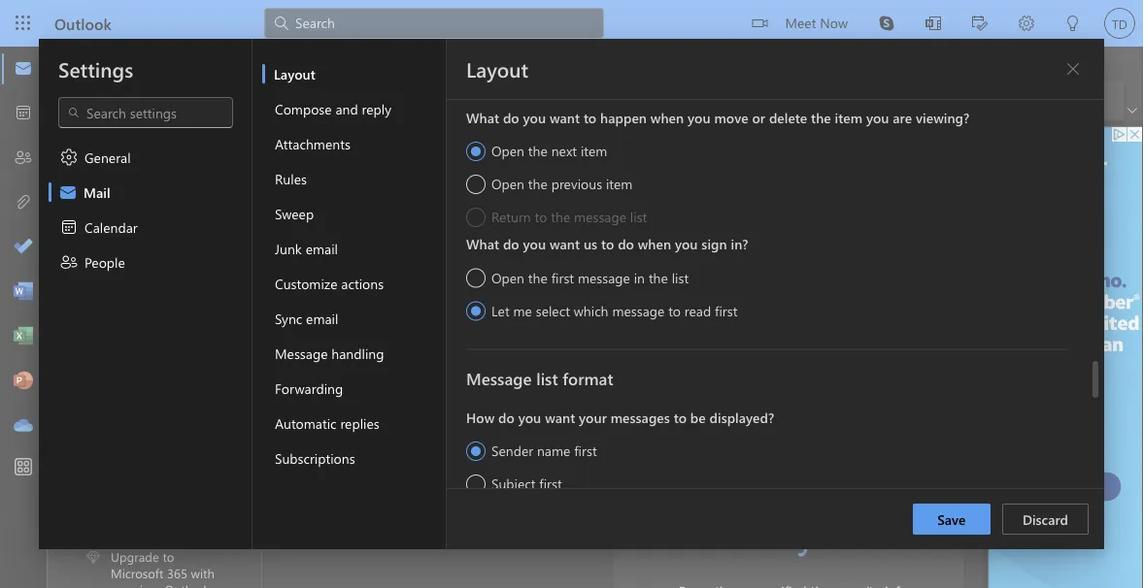 Task type: locate. For each thing, give the bounding box(es) containing it.
verifying
[[679, 467, 827, 511]]

message inside layout tab panel
[[466, 368, 532, 391]]

microsoft inside upgrade to microsoft 365 with
[[111, 565, 164, 582]]

message
[[574, 208, 627, 226], [578, 269, 630, 287], [612, 302, 665, 320]]

ad
[[519, 185, 531, 198]]

help group
[[59, 82, 270, 117]]

to inside option group
[[674, 409, 687, 427]]

2 horizontal spatial outlook
[[330, 454, 379, 472]]

when right happen
[[651, 109, 684, 127]]

what do you want us to do when you sign in? option group
[[466, 231, 1068, 324]]

rules
[[275, 170, 307, 187]]

when up in
[[638, 236, 671, 254]]

list left format
[[536, 368, 558, 391]]

1 vertical spatial outlook
[[165, 92, 214, 110]]

home
[[111, 52, 148, 70]]

security up how
[[442, 359, 488, 377]]

email for junk email
[[306, 239, 338, 257]]

first up select
[[551, 269, 574, 287]]

list up read in the right of the page
[[672, 269, 689, 287]]

microsoft inside microsoft account security info verification
[[626, 134, 693, 155]]

9/28
[[538, 475, 561, 491]]

10/2 left format
[[538, 360, 561, 376]]

do
[[503, 109, 519, 127], [503, 236, 519, 254], [618, 236, 634, 254], [498, 409, 515, 427]]

0 vertical spatial microsoft account security info verification
[[626, 134, 844, 176]]

layout up the compose
[[274, 65, 315, 83]]


[[67, 54, 87, 74]]

do inside the what do you want to happen when you move or delete the item you are viewing? option group
[[503, 109, 519, 127]]

select a conversation checkbox containing ot
[[291, 459, 330, 490]]

sync
[[275, 309, 302, 327]]

info inside microsoft account thanks for verifying your security info
[[827, 512, 892, 557]]

favorites tree item
[[70, 130, 226, 169]]

calendar image
[[14, 104, 33, 123]]

message up how
[[466, 368, 532, 391]]

email message element
[[614, 189, 965, 589]]

1 vertical spatial 
[[115, 528, 134, 548]]

dialog containing settings
[[0, 0, 1143, 589]]

want inside what do you want us to do when you sign in? "option group"
[[550, 236, 580, 254]]

0 horizontal spatial mt
[[297, 350, 317, 368]]

0 vertical spatial microsoft account team image
[[627, 278, 665, 317]]

 down 
[[115, 256, 134, 276]]

message down sync email
[[275, 344, 328, 362]]

0 vertical spatial mt
[[636, 288, 656, 306]]

2 vertical spatial open
[[492, 269, 525, 287]]

0 vertical spatial email
[[306, 239, 338, 257]]

email right sync
[[306, 309, 338, 327]]

0 vertical spatial list
[[630, 208, 647, 226]]

2 10/2 from the top
[[538, 360, 561, 376]]

2 mon 10/2 from the top
[[511, 360, 561, 376]]

you up  button
[[523, 109, 546, 127]]

message down in
[[612, 302, 665, 320]]

handling
[[332, 344, 384, 362]]

mon 10/2
[[511, 282, 561, 297], [511, 360, 561, 376]]

you left "are"
[[866, 109, 889, 127]]

1 vertical spatial what
[[466, 236, 499, 254]]

mt down in
[[636, 288, 656, 306]]

team for microsoft account security info was added
[[442, 340, 472, 357]]

what down rated.
[[466, 236, 499, 254]]


[[115, 218, 134, 237]]

welcome
[[330, 474, 386, 492]]

discard button
[[1002, 504, 1089, 535]]

Search settings search field
[[81, 103, 213, 122]]

want for to
[[550, 109, 580, 127]]

message inside "button"
[[275, 344, 328, 362]]

you left move
[[688, 109, 711, 127]]

0 vertical spatial 10/2
[[538, 282, 561, 297]]

outlook for outlook
[[54, 13, 112, 34]]

help up mobile
[[236, 52, 265, 70]]

 button
[[57, 48, 96, 81]]

0 horizontal spatial microsoft account team image
[[291, 344, 323, 375]]

10/2 up select
[[538, 282, 561, 297]]

microsoft account team down sync email button
[[330, 340, 472, 357]]

the left next
[[528, 142, 548, 160]]

0 horizontal spatial list
[[536, 368, 558, 391]]

actions
[[341, 274, 384, 292]]

2 what from the top
[[466, 236, 499, 254]]

open inside what do you want us to do when you sign in? "option group"
[[492, 269, 525, 287]]

help right 
[[92, 92, 120, 110]]

microsoft account team down in?
[[677, 278, 839, 299]]

1 mon from the top
[[511, 282, 535, 297]]

microsoft account team down the "5-"
[[330, 261, 472, 279]]

0 vertical spatial mon 10/2
[[511, 282, 561, 297]]

2 horizontal spatial list
[[672, 269, 689, 287]]

open up the -
[[492, 175, 525, 193]]

 button
[[80, 130, 113, 166]]

want up next
[[550, 109, 580, 127]]

select a conversation image
[[297, 271, 317, 290]]

first right thu
[[539, 476, 562, 493]]

want up name
[[545, 409, 575, 427]]

0 vertical spatial outlook
[[54, 13, 112, 34]]

1 horizontal spatial help
[[236, 52, 265, 70]]


[[69, 91, 88, 111]]

save
[[938, 510, 966, 528]]

help inside button
[[236, 52, 265, 70]]

1 mon 10/2 from the top
[[511, 282, 561, 297]]

mon up me
[[511, 282, 535, 297]]

1 vertical spatial item
[[581, 142, 607, 160]]

happen
[[600, 109, 647, 127]]

1 what from the top
[[466, 109, 499, 127]]

outlook inside message list list box
[[330, 454, 379, 472]]

verification inside message list list box
[[519, 280, 585, 298]]

sync email button
[[262, 301, 446, 336]]

microsoft
[[626, 134, 693, 155], [330, 261, 387, 279], [677, 278, 742, 299], [330, 280, 387, 298], [330, 340, 387, 357], [330, 359, 387, 377], [679, 400, 746, 418], [111, 565, 164, 582]]

outlook.com
[[465, 474, 543, 492]]

message for list
[[574, 208, 627, 226]]

2 vertical spatial item
[[606, 175, 633, 193]]

the down open the previous item
[[551, 208, 570, 226]]

rules button
[[262, 161, 446, 196]]

message list list box
[[264, 173, 707, 589]]

1 vertical spatial list
[[672, 269, 689, 287]]

microsoft account security info verification up let
[[330, 280, 585, 298]]

info
[[816, 134, 844, 155], [492, 280, 515, 298], [492, 359, 515, 377], [827, 512, 892, 557]]

1 horizontal spatial list
[[630, 208, 647, 226]]

1 vertical spatial help
[[92, 92, 120, 110]]

subscriptions button
[[262, 441, 446, 476]]

0 horizontal spatial message
[[275, 344, 328, 362]]

list left software
[[630, 208, 647, 226]]

item for open the next item
[[581, 142, 607, 160]]

mt button
[[627, 278, 665, 317]]

microsoft account team image inside the email message element
[[627, 278, 665, 317]]

mon left added on the bottom of page
[[511, 360, 535, 376]]

tab list
[[96, 47, 280, 77]]

message for message handling
[[275, 344, 328, 362]]

2 vertical spatial outlook
[[330, 454, 379, 472]]

 calendar
[[59, 218, 138, 237]]

0 vertical spatial help
[[236, 52, 265, 70]]

outlook up 
[[54, 13, 112, 34]]

to do image
[[14, 238, 33, 257]]

item up management
[[606, 175, 633, 193]]

0 horizontal spatial microsoft account security info verification
[[330, 280, 585, 298]]

move
[[714, 109, 749, 127]]

what
[[466, 109, 499, 127], [466, 236, 499, 254]]

what down the layout heading
[[466, 109, 499, 127]]

Select a conversation checkbox
[[291, 265, 330, 296], [291, 459, 330, 490]]

 inside 'favorites' tree
[[115, 256, 134, 276]]

email right junk
[[306, 239, 338, 257]]

want left us
[[550, 236, 580, 254]]

microsoft account security info verification
[[626, 134, 844, 176], [330, 280, 585, 298]]

2 vertical spatial want
[[545, 409, 575, 427]]

what inside option group
[[466, 109, 499, 127]]

do down the layout heading
[[503, 109, 519, 127]]

upgrade to microsoft 365 with button
[[70, 538, 262, 589]]

list
[[630, 208, 647, 226], [672, 269, 689, 287], [536, 368, 558, 391]]

1  from the top
[[115, 256, 134, 276]]

0 horizontal spatial verification
[[519, 280, 585, 298]]

outlook
[[54, 13, 112, 34], [165, 92, 214, 110], [330, 454, 379, 472]]

want for your
[[545, 409, 575, 427]]

1 10/2 from the top
[[538, 282, 561, 297]]

layout down 'outlook' banner
[[466, 55, 529, 83]]

0 vertical spatial open
[[492, 142, 525, 160]]

mt inside checkbox
[[297, 350, 317, 368]]

0 horizontal spatial help
[[92, 92, 120, 110]]

item left "are"
[[835, 109, 863, 127]]

item right next
[[581, 142, 607, 160]]

1 select a conversation checkbox from the top
[[291, 265, 330, 296]]

more apps image
[[14, 459, 33, 478]]

you up sender name first
[[518, 409, 541, 427]]

outlook right ""
[[165, 92, 214, 110]]

do inside how do you want your messages to be displayed? option group
[[498, 409, 515, 427]]

microsoft account team image
[[627, 278, 665, 317], [291, 344, 323, 375]]

1 vertical spatial email
[[306, 309, 338, 327]]

your down for
[[838, 467, 916, 511]]

team down star
[[442, 261, 472, 279]]

1 vertical spatial want
[[550, 236, 580, 254]]

was
[[519, 359, 541, 377]]

open up let
[[492, 269, 525, 287]]

microsoft account team image up forwarding
[[291, 344, 323, 375]]

1 horizontal spatial your
[[579, 409, 607, 427]]

read
[[685, 302, 711, 320]]

security
[[758, 134, 812, 155], [442, 280, 488, 298], [442, 359, 488, 377], [679, 512, 816, 557]]

want for us
[[550, 236, 580, 254]]

 button
[[1058, 53, 1089, 85]]

1 horizontal spatial outlook
[[165, 92, 214, 110]]

to left be
[[674, 409, 687, 427]]

message inside the what do you want to happen when you move or delete the item you are viewing? option group
[[574, 208, 627, 226]]

microsoft account team
[[330, 261, 472, 279], [677, 278, 839, 299], [330, 340, 472, 357]]

do right how
[[498, 409, 515, 427]]

1 open from the top
[[492, 142, 525, 160]]

1 vertical spatial 10/2
[[538, 360, 561, 376]]

 manage subscriptions
[[634, 216, 793, 244]]

customize
[[275, 274, 338, 292]]

compose and reply button
[[262, 91, 446, 126]]

return
[[492, 208, 531, 226]]

1 vertical spatial verification
[[519, 280, 585, 298]]

account
[[697, 134, 753, 155], [391, 261, 438, 279], [746, 278, 801, 299], [391, 280, 438, 298], [391, 340, 438, 357], [391, 359, 438, 377], [751, 400, 808, 418], [547, 474, 594, 492]]

how do you want your messages to be displayed?
[[466, 409, 774, 427]]

0 vertical spatial when
[[651, 109, 684, 127]]

verification up select
[[519, 280, 585, 298]]

1 vertical spatial mt
[[297, 350, 317, 368]]

microsoft account team for microsoft account security info was added
[[330, 340, 472, 357]]

with
[[191, 565, 215, 582]]

software
[[652, 202, 707, 220]]

be
[[691, 409, 706, 427]]

welcome to your new outlook.com account
[[330, 474, 594, 492]]

1 horizontal spatial mt
[[636, 288, 656, 306]]

files image
[[14, 193, 33, 213]]

2 open from the top
[[492, 175, 525, 193]]

 up upgrade
[[115, 528, 134, 548]]

message list section
[[264, 124, 707, 589]]

select
[[536, 302, 570, 320]]

3 open from the top
[[492, 269, 525, 287]]

outlook up welcome
[[330, 454, 379, 472]]

1 vertical spatial open
[[492, 175, 525, 193]]

0 vertical spatial message
[[574, 208, 627, 226]]

1 vertical spatial mon
[[511, 360, 535, 376]]

do down return
[[503, 236, 519, 254]]

mt
[[636, 288, 656, 306], [297, 350, 317, 368]]

0 vertical spatial verification
[[626, 155, 704, 176]]

2 mon from the top
[[511, 360, 535, 376]]

open left ''
[[492, 142, 525, 160]]

outlook link
[[54, 0, 112, 47]]

forwarding button
[[262, 371, 446, 406]]

to right return
[[535, 208, 547, 226]]

mt for mt checkbox
[[297, 350, 317, 368]]

to down 'team'
[[390, 474, 402, 492]]

microsoft account team for microsoft account security info verification
[[330, 261, 472, 279]]

mt up forwarding
[[297, 350, 317, 368]]

dialog
[[0, 0, 1143, 589]]

compose and reply
[[275, 100, 391, 118]]

item
[[835, 109, 863, 127], [581, 142, 607, 160], [606, 175, 633, 193]]

mt inside popup button
[[636, 288, 656, 306]]

microsoft account security info verification down move
[[626, 134, 844, 176]]

0 horizontal spatial your
[[406, 474, 433, 492]]

sender name first
[[492, 442, 597, 460]]

layout
[[466, 55, 529, 83], [274, 65, 315, 83]]

1 vertical spatial microsoft account team image
[[291, 344, 323, 375]]

microsoft account security info verification inside message list list box
[[330, 280, 585, 298]]

0 vertical spatial message
[[275, 344, 328, 362]]

thu 9/28
[[516, 475, 561, 491]]

junk email button
[[262, 231, 446, 266]]

1 vertical spatial mon 10/2
[[511, 360, 561, 376]]

layout inside layout "button"
[[274, 65, 315, 83]]

 button
[[534, 137, 561, 164]]

your down 'team'
[[406, 474, 433, 492]]

verification up software
[[626, 155, 704, 176]]

microsoft account team image left read in the right of the page
[[627, 278, 665, 317]]

1 horizontal spatial layout
[[466, 55, 529, 83]]

0 vertical spatial want
[[550, 109, 580, 127]]

want inside the what do you want to happen when you move or delete the item you are viewing? option group
[[550, 109, 580, 127]]

help
[[236, 52, 265, 70], [92, 92, 120, 110]]

contract
[[509, 202, 562, 220]]

to right upgrade
[[163, 549, 174, 566]]

your inside how do you want your messages to be displayed? option group
[[579, 409, 607, 427]]

mon for was
[[511, 360, 535, 376]]

first
[[551, 269, 574, 287], [715, 302, 738, 320], [574, 442, 597, 460], [539, 476, 562, 493]]

rated.
[[457, 202, 496, 220]]

1 horizontal spatial microsoft account team image
[[627, 278, 665, 317]]

list inside the what do you want to happen when you move or delete the item you are viewing? option group
[[630, 208, 647, 226]]

what inside "option group"
[[466, 236, 499, 254]]

list inside what do you want us to do when you sign in? "option group"
[[672, 269, 689, 287]]

first right name
[[574, 442, 597, 460]]

help inside  help
[[92, 92, 120, 110]]

layout heading
[[466, 55, 529, 83]]

automatic replies button
[[262, 406, 446, 441]]

message
[[275, 344, 328, 362], [466, 368, 532, 391]]

tab list containing home
[[96, 47, 280, 77]]

first right read in the right of the page
[[715, 302, 738, 320]]

1 horizontal spatial message
[[466, 368, 532, 391]]

team up microsoft account security info was added
[[442, 340, 472, 357]]

message down what do you want us to do when you sign in?
[[578, 269, 630, 287]]

1 vertical spatial message
[[578, 269, 630, 287]]

1 vertical spatial when
[[638, 236, 671, 254]]

or
[[752, 109, 766, 127]]

0 vertical spatial item
[[835, 109, 863, 127]]

settings
[[58, 55, 133, 83]]

2 vertical spatial list
[[536, 368, 558, 391]]

security down verifying
[[679, 512, 816, 557]]

security up microsoft account security info was added
[[442, 280, 488, 298]]

0 horizontal spatial layout
[[274, 65, 315, 83]]

1 vertical spatial message
[[466, 368, 532, 391]]

document
[[0, 0, 1143, 589]]

what do you want to happen when you move or delete the item you are viewing?
[[466, 109, 970, 127]]

message up what do you want us to do when you sign in?
[[574, 208, 627, 226]]

do for to
[[503, 109, 519, 127]]

open for open the first message in the list
[[492, 269, 525, 287]]

0 vertical spatial 
[[115, 256, 134, 276]]

2 horizontal spatial your
[[838, 467, 916, 511]]

want inside how do you want your messages to be displayed? option group
[[545, 409, 575, 427]]

0 horizontal spatial outlook
[[54, 13, 112, 34]]

forwarding
[[275, 379, 343, 397]]

contractsafe.
[[330, 202, 413, 220]]

open the first message in the list
[[492, 269, 689, 287]]

your down format
[[579, 409, 607, 427]]

1 vertical spatial select a conversation checkbox
[[291, 459, 330, 490]]

team up the noreply@accountprotection.microsoft.c
[[805, 278, 839, 299]]

0 vertical spatial what
[[466, 109, 499, 127]]

security inside microsoft account thanks for verifying your security info
[[679, 512, 816, 557]]

security down delete
[[758, 134, 812, 155]]

Select a conversation checkbox
[[291, 344, 330, 375]]

0 vertical spatial select a conversation checkbox
[[291, 265, 330, 296]]

0 vertical spatial mon
[[511, 282, 535, 297]]

2 select a conversation checkbox from the top
[[291, 459, 330, 490]]

1 vertical spatial microsoft account security info verification
[[330, 280, 585, 298]]

<account-
[[844, 278, 914, 299]]


[[634, 216, 654, 236]]

outlook inside banner
[[54, 13, 112, 34]]



Task type: describe. For each thing, give the bounding box(es) containing it.

[[567, 142, 587, 161]]

team
[[383, 454, 414, 472]]

mail
[[84, 183, 110, 201]]

new
[[437, 474, 461, 492]]

microsoft account team image for mt checkbox
[[291, 344, 323, 375]]

attachments
[[275, 135, 351, 153]]

sender
[[492, 442, 533, 460]]


[[58, 183, 78, 202]]

people image
[[14, 149, 33, 168]]

10/2 for verification
[[538, 282, 561, 297]]

contractsafe image
[[291, 186, 322, 217]]

mt for mt popup button
[[636, 288, 656, 306]]

management
[[566, 202, 648, 220]]

team inside the email message element
[[805, 278, 839, 299]]

return to the message list
[[492, 208, 647, 226]]

subscriptions
[[275, 449, 355, 467]]

message for message list format
[[466, 368, 532, 391]]

 button
[[561, 137, 593, 164]]

settings tab list
[[39, 39, 253, 550]]

word image
[[14, 283, 33, 302]]

10/2 for was
[[538, 360, 561, 376]]


[[142, 91, 161, 111]]


[[67, 106, 81, 119]]


[[59, 148, 79, 167]]

mon 10/2 for was
[[511, 360, 561, 376]]

junk
[[275, 239, 302, 257]]

help button
[[222, 47, 280, 77]]

how
[[466, 409, 495, 427]]


[[1066, 61, 1081, 77]]

outlook banner
[[0, 0, 1143, 47]]

automatic replies
[[275, 414, 380, 432]]

how do you want your messages to be displayed? option group
[[466, 404, 1068, 498]]

microsoft inside microsoft account thanks for verifying your security info
[[679, 400, 746, 418]]

what do you want to happen when you move or delete the item you are viewing? option group
[[466, 104, 1068, 231]]

security-
[[677, 299, 736, 320]]

thanks for verifying your security info application
[[0, 0, 1143, 589]]

viewing?
[[916, 109, 970, 127]]

ot
[[298, 465, 316, 483]]

subject first
[[492, 476, 562, 493]]

automatic
[[275, 414, 337, 432]]

upgrade to microsoft 365 with
[[111, 549, 215, 582]]

the up contract
[[528, 175, 548, 193]]

the up select
[[528, 269, 548, 287]]

email for sync email
[[306, 309, 338, 327]]

outlook inside  outlook mobile
[[165, 92, 214, 110]]

your inside message list list box
[[406, 474, 433, 492]]

sign
[[702, 236, 727, 254]]

general
[[85, 148, 131, 166]]

team for microsoft account security info verification
[[442, 261, 472, 279]]

home button
[[97, 47, 162, 77]]

do left ""
[[618, 236, 634, 254]]

which
[[574, 302, 609, 320]]

-
[[500, 202, 506, 220]]

in?
[[731, 236, 749, 254]]

messages
[[611, 409, 670, 427]]

outlook team
[[330, 454, 414, 472]]

outlook team image
[[291, 459, 323, 490]]

thu
[[516, 475, 535, 491]]

what for what do you want us to do when you sign in?
[[466, 236, 499, 254]]

365
[[167, 565, 187, 582]]

mail image
[[14, 59, 33, 79]]

the right delete
[[811, 109, 831, 127]]

next
[[551, 142, 577, 160]]

item for open the previous item
[[606, 175, 633, 193]]

excel image
[[14, 327, 33, 347]]

upgrade
[[111, 549, 159, 566]]

sync email
[[275, 309, 338, 327]]

when inside option group
[[651, 109, 684, 127]]

account inside microsoft account thanks for verifying your security info
[[751, 400, 808, 418]]

you left sign
[[675, 236, 698, 254]]

junk email
[[275, 239, 338, 257]]

layout inside layout tab panel
[[466, 55, 529, 83]]

premium features image
[[86, 551, 100, 565]]

meet
[[785, 13, 816, 31]]

to inside message list list box
[[390, 474, 402, 492]]


[[752, 16, 768, 31]]

do for your
[[498, 409, 515, 427]]

customize actions button
[[262, 266, 446, 301]]

reply
[[362, 100, 391, 118]]

you inside option group
[[518, 409, 541, 427]]

for
[[821, 421, 867, 465]]

inbox
[[332, 139, 372, 160]]

what for what do you want to happen when you move or delete the item you are viewing?
[[466, 109, 499, 127]]

layout button
[[262, 56, 446, 91]]

open for open the next item
[[492, 142, 525, 160]]

om>
[[677, 340, 710, 361]]

mon for verification
[[511, 282, 535, 297]]

noreply@accountprotection.microsoft.c
[[677, 320, 947, 340]]


[[115, 179, 134, 198]]

left-rail-appbar navigation
[[4, 47, 43, 449]]

mobile
[[217, 92, 259, 110]]

<account- security- noreply@accountprotection.microsoft.c om>
[[677, 278, 947, 361]]

replies
[[340, 414, 380, 432]]

now
[[820, 13, 848, 31]]

layout tab panel
[[447, 0, 1104, 550]]

your inside microsoft account thanks for verifying your security info
[[838, 467, 916, 511]]

2 vertical spatial message
[[612, 302, 665, 320]]

displayed?
[[710, 409, 774, 427]]

in
[[634, 269, 645, 287]]

settings heading
[[58, 55, 133, 83]]

me
[[513, 302, 532, 320]]

open the next item
[[492, 142, 607, 160]]


[[59, 253, 79, 272]]

document containing settings
[[0, 0, 1143, 589]]

2  from the top
[[115, 528, 134, 548]]

discard
[[1023, 510, 1069, 528]]

delete
[[769, 109, 807, 127]]

what do you want us to do when you sign in?
[[466, 236, 749, 254]]

powerpoint image
[[14, 372, 33, 391]]

c
[[302, 192, 311, 210]]

1 horizontal spatial microsoft account security info verification
[[626, 134, 844, 176]]

let me select which message to read first
[[492, 302, 738, 320]]

to inside upgrade to microsoft 365 with
[[163, 549, 174, 566]]

microsoft account team inside the email message element
[[677, 278, 839, 299]]

to left happen
[[584, 109, 597, 127]]

onedrive image
[[14, 417, 33, 436]]

format
[[563, 368, 614, 391]]

 outlook mobile
[[142, 91, 259, 111]]

sweep
[[275, 204, 314, 222]]


[[59, 218, 79, 237]]

message for in
[[578, 269, 630, 287]]

us
[[584, 236, 598, 254]]

when inside "option group"
[[638, 236, 671, 254]]

subscriptions
[[714, 226, 793, 244]]

outlook for outlook team
[[330, 454, 379, 472]]

to left read in the right of the page
[[668, 302, 681, 320]]

the right in
[[649, 269, 668, 287]]

do for us
[[503, 236, 519, 254]]

microsoft account team image for mt popup button
[[627, 278, 665, 317]]

1 horizontal spatial verification
[[626, 155, 704, 176]]

to right us
[[601, 236, 614, 254]]

favorites
[[117, 138, 179, 159]]

open for open the previous item
[[492, 175, 525, 193]]

you down contract
[[523, 236, 546, 254]]

message handling
[[275, 344, 384, 362]]

open the previous item
[[492, 175, 633, 193]]

mon 10/2 for verification
[[511, 282, 561, 297]]

microsoft account thanks for verifying your security info
[[679, 400, 916, 557]]

favorites tree
[[70, 122, 226, 402]]



Task type: vqa. For each thing, say whether or not it's contained in the screenshot.
"CONFIRM TIME ZONE"
no



